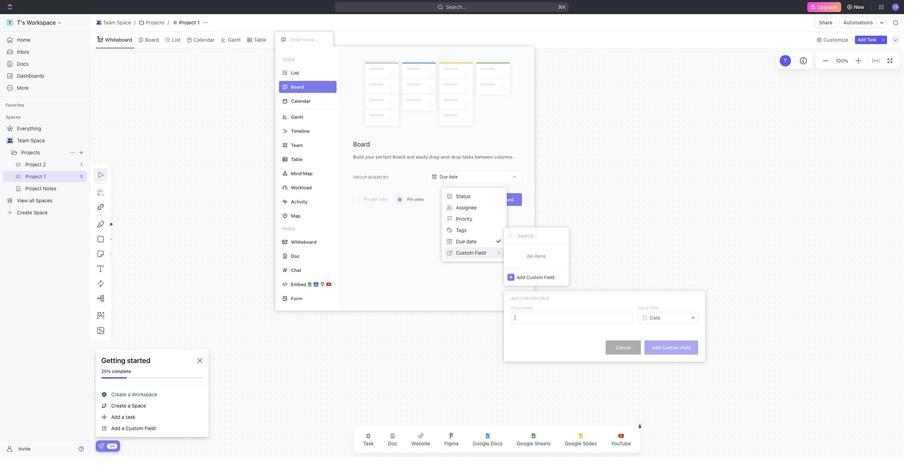 Task type: locate. For each thing, give the bounding box(es) containing it.
onboarding checklist button element
[[99, 444, 104, 449]]

due inside due date button
[[456, 239, 466, 245]]

0 horizontal spatial board
[[145, 37, 159, 43]]

google inside google slides button
[[565, 441, 582, 447]]

date inside dropdown button
[[449, 174, 458, 180]]

project 1 link
[[171, 18, 202, 27]]

add custom field up name
[[512, 296, 550, 301]]

1 vertical spatial docs
[[491, 441, 503, 447]]

1 vertical spatial add custom field
[[512, 296, 550, 301]]

1 vertical spatial team space
[[17, 138, 45, 144]]

1 horizontal spatial /
[[168, 19, 169, 25]]

0 vertical spatial map
[[303, 171, 313, 176]]

table link
[[253, 35, 267, 45]]

date up custom field
[[467, 239, 477, 245]]

favorites button
[[3, 101, 27, 110]]

tree containing team space
[[3, 123, 87, 218]]

1 vertical spatial doc
[[388, 441, 398, 447]]

1 horizontal spatial task
[[868, 37, 877, 42]]

customize
[[824, 37, 849, 43]]

map
[[303, 171, 313, 176], [291, 213, 301, 219]]

1
[[197, 19, 200, 25]]

0 horizontal spatial date
[[449, 174, 458, 180]]

1 google from the left
[[473, 441, 490, 447]]

1 vertical spatial space
[[31, 138, 45, 144]]

0 vertical spatial projects
[[146, 19, 165, 25]]

new button
[[845, 1, 869, 13]]

3 google from the left
[[565, 441, 582, 447]]

field down the create a space at bottom
[[145, 426, 156, 432]]

1 horizontal spatial team space link
[[94, 18, 133, 27]]

2 horizontal spatial board
[[500, 197, 514, 203]]

25% complete
[[101, 369, 131, 374]]

2 vertical spatial space
[[132, 403, 146, 409]]

1 vertical spatial projects
[[21, 150, 40, 156]]

search...
[[447, 4, 467, 10]]

youtube
[[612, 441, 632, 447]]

date inside button
[[467, 239, 477, 245]]

1 vertical spatial list
[[291, 70, 299, 75]]

home link
[[3, 34, 87, 46]]

a up task
[[128, 403, 131, 409]]

1 vertical spatial whiteboard
[[291, 239, 317, 245]]

map down activity at the left
[[291, 213, 301, 219]]

team down timeline in the left top of the page
[[291, 142, 303, 148]]

Search... text field
[[518, 230, 566, 241]]

0 horizontal spatial google
[[473, 441, 490, 447]]

view
[[285, 37, 296, 43]]

0 vertical spatial calendar
[[194, 37, 215, 43]]

2 horizontal spatial team
[[291, 142, 303, 148]]

whiteboard left board link
[[105, 37, 132, 43]]

custom inside button
[[663, 345, 680, 350]]

sheets
[[535, 441, 551, 447]]

due date up custom field
[[456, 239, 477, 245]]

1 vertical spatial task
[[363, 441, 374, 447]]

google slides
[[565, 441, 598, 447]]

0 vertical spatial doc
[[291, 253, 300, 259]]

team space
[[103, 19, 131, 25], [17, 138, 45, 144]]

docs
[[17, 61, 29, 67], [491, 441, 503, 447]]

tree
[[3, 123, 87, 218]]

a up the create a space at bottom
[[128, 392, 131, 398]]

calendar down 1
[[194, 37, 215, 43]]

1 horizontal spatial team space
[[103, 19, 131, 25]]

0 vertical spatial create
[[111, 392, 127, 398]]

list down view
[[291, 70, 299, 75]]

google left sheets
[[517, 441, 534, 447]]

field left name
[[512, 306, 522, 310]]

0 vertical spatial space
[[117, 19, 131, 25]]

0 vertical spatial team space
[[103, 19, 131, 25]]

0 vertical spatial task
[[868, 37, 877, 42]]

custom
[[456, 250, 474, 256], [527, 274, 544, 280], [521, 296, 538, 301], [663, 345, 680, 350], [126, 426, 143, 432]]

a
[[128, 392, 131, 398], [128, 403, 131, 409], [122, 414, 124, 420], [122, 426, 124, 432]]

due date inside dropdown button
[[440, 174, 458, 180]]

1 horizontal spatial map
[[303, 171, 313, 176]]

date
[[449, 174, 458, 180], [467, 239, 477, 245]]

google inside google docs button
[[473, 441, 490, 447]]

create
[[111, 392, 127, 398], [111, 403, 127, 409]]

t
[[785, 58, 788, 63]]

0 vertical spatial team space link
[[94, 18, 133, 27]]

complete
[[112, 369, 131, 374]]

1 horizontal spatial list
[[291, 70, 299, 75]]

task left doc button
[[363, 441, 374, 447]]

0 horizontal spatial team space link
[[17, 135, 86, 146]]

no
[[528, 253, 534, 259]]

1 vertical spatial gantt
[[291, 114, 303, 120]]

getting
[[101, 357, 126, 365]]

add custom field down no items
[[517, 274, 555, 280]]

docs inside sidebar navigation
[[17, 61, 29, 67]]

whiteboard up chat
[[291, 239, 317, 245]]

field
[[475, 250, 486, 256], [545, 274, 555, 280], [539, 296, 550, 301], [512, 306, 522, 310], [639, 306, 649, 310], [681, 345, 691, 350], [145, 426, 156, 432]]

gantt left table link
[[228, 37, 241, 43]]

task down 'automations' button
[[868, 37, 877, 42]]

0 vertical spatial projects link
[[137, 18, 166, 27]]

gantt link
[[227, 35, 241, 45]]

add custom field button
[[645, 341, 699, 355]]

onboarding checklist button image
[[99, 444, 104, 449]]

list down project 1 link
[[172, 37, 181, 43]]

due
[[440, 174, 448, 180], [456, 239, 466, 245]]

google
[[473, 441, 490, 447], [517, 441, 534, 447], [565, 441, 582, 447]]

1 create from the top
[[111, 392, 127, 398]]

2 create from the top
[[111, 403, 127, 409]]

inbox link
[[3, 46, 87, 58]]

due date
[[440, 174, 458, 180], [456, 239, 477, 245]]

1 horizontal spatial user group image
[[97, 21, 101, 24]]

calendar link
[[192, 35, 215, 45]]

0 vertical spatial list
[[172, 37, 181, 43]]

1 horizontal spatial calendar
[[291, 98, 311, 104]]

1 vertical spatial board
[[353, 141, 370, 148]]

no items
[[528, 253, 546, 259]]

0 horizontal spatial map
[[291, 213, 301, 219]]

2 google from the left
[[517, 441, 534, 447]]

1 / from the left
[[134, 19, 136, 25]]

add inside add task button
[[859, 37, 867, 42]]

due date up status
[[440, 174, 458, 180]]

doc
[[291, 253, 300, 259], [388, 441, 398, 447]]

create up add a task
[[111, 403, 127, 409]]

team up whiteboard link
[[103, 19, 116, 25]]

team down spaces
[[17, 138, 29, 144]]

home
[[17, 37, 30, 43]]

2 horizontal spatial google
[[565, 441, 582, 447]]

due inside due date dropdown button
[[440, 174, 448, 180]]

1 horizontal spatial date
[[467, 239, 477, 245]]

1 vertical spatial due date
[[456, 239, 477, 245]]

2 vertical spatial add custom field
[[653, 345, 691, 350]]

0 vertical spatial table
[[254, 37, 267, 43]]

google sheets
[[517, 441, 551, 447]]

create a workspace
[[111, 392, 157, 398]]

gantt
[[228, 37, 241, 43], [291, 114, 303, 120]]

add custom field
[[517, 274, 555, 280], [512, 296, 550, 301], [653, 345, 691, 350]]

sidebar navigation
[[0, 14, 90, 457]]

0 vertical spatial due
[[440, 174, 448, 180]]

0 vertical spatial add custom field
[[517, 274, 555, 280]]

custom down date popup button
[[663, 345, 680, 350]]

projects
[[146, 19, 165, 25], [21, 150, 40, 156]]

1 vertical spatial team space link
[[17, 135, 86, 146]]

1 vertical spatial date
[[467, 239, 477, 245]]

add custom field inside button
[[653, 345, 691, 350]]

0 vertical spatial date
[[449, 174, 458, 180]]

0 horizontal spatial due
[[440, 174, 448, 180]]

list link
[[171, 35, 181, 45]]

1 horizontal spatial projects link
[[137, 18, 166, 27]]

1 vertical spatial create
[[111, 403, 127, 409]]

gantt up timeline in the left top of the page
[[291, 114, 303, 120]]

google for google sheets
[[517, 441, 534, 447]]

team space link
[[94, 18, 133, 27], [17, 135, 86, 146]]

map right 'mind'
[[303, 171, 313, 176]]

create a space
[[111, 403, 146, 409]]

list
[[172, 37, 181, 43], [291, 70, 299, 75]]

0 vertical spatial docs
[[17, 61, 29, 67]]

team space up whiteboard link
[[103, 19, 131, 25]]

0 horizontal spatial gantt
[[228, 37, 241, 43]]

customize button
[[815, 35, 851, 45]]

0 horizontal spatial space
[[31, 138, 45, 144]]

projects link
[[137, 18, 166, 27], [21, 147, 67, 158]]

add a custom field
[[111, 426, 156, 432]]

custom up name
[[521, 296, 538, 301]]

doc right task button
[[388, 441, 398, 447]]

1 horizontal spatial whiteboard
[[291, 239, 317, 245]]

team
[[103, 19, 116, 25], [17, 138, 29, 144], [291, 142, 303, 148]]

0 horizontal spatial task
[[363, 441, 374, 447]]

0 horizontal spatial docs
[[17, 61, 29, 67]]

1 horizontal spatial table
[[291, 156, 303, 162]]

a down add a task
[[122, 426, 124, 432]]

1 vertical spatial due
[[456, 239, 466, 245]]

1 vertical spatial user group image
[[7, 139, 13, 143]]

field down add custom field dropdown button
[[539, 296, 550, 301]]

google right figma
[[473, 441, 490, 447]]

0 horizontal spatial list
[[172, 37, 181, 43]]

due date button
[[445, 236, 504, 247]]

0 vertical spatial gantt
[[228, 37, 241, 43]]

Enter name... field
[[290, 36, 328, 43]]

2 vertical spatial board
[[500, 197, 514, 203]]

1 horizontal spatial due
[[456, 239, 466, 245]]

name
[[523, 306, 533, 310]]

date up status
[[449, 174, 458, 180]]

0 vertical spatial due date
[[440, 174, 458, 180]]

youtube button
[[606, 429, 637, 451]]

1 horizontal spatial doc
[[388, 441, 398, 447]]

space
[[117, 19, 131, 25], [31, 138, 45, 144], [132, 403, 146, 409]]

due date inside button
[[456, 239, 477, 245]]

field down date popup button
[[681, 345, 691, 350]]

0 horizontal spatial user group image
[[7, 139, 13, 143]]

table right gantt link
[[254, 37, 267, 43]]

0 horizontal spatial projects
[[21, 150, 40, 156]]

0 horizontal spatial team space
[[17, 138, 45, 144]]

google slides button
[[560, 429, 603, 451]]

0 horizontal spatial team
[[17, 138, 29, 144]]

new
[[855, 4, 865, 10]]

custom field
[[456, 250, 486, 256]]

automations
[[844, 19, 874, 25]]

user group image
[[97, 21, 101, 24], [7, 139, 13, 143]]

1 horizontal spatial docs
[[491, 441, 503, 447]]

team space link inside tree
[[17, 135, 86, 146]]

task inside button
[[868, 37, 877, 42]]

add
[[859, 37, 867, 42], [517, 274, 526, 280], [512, 296, 520, 301], [653, 345, 661, 350], [111, 414, 120, 420], [111, 426, 120, 432]]

create up the create a space at bottom
[[111, 392, 127, 398]]

team space inside sidebar navigation
[[17, 138, 45, 144]]

google inside google sheets button
[[517, 441, 534, 447]]

doc up chat
[[291, 253, 300, 259]]

0 vertical spatial whiteboard
[[105, 37, 132, 43]]

0 horizontal spatial doc
[[291, 253, 300, 259]]

team space down spaces
[[17, 138, 45, 144]]

/
[[134, 19, 136, 25], [168, 19, 169, 25]]

100% button
[[835, 56, 851, 65]]

1 vertical spatial projects link
[[21, 147, 67, 158]]

embed
[[291, 282, 306, 287]]

calendar
[[194, 37, 215, 43], [291, 98, 311, 104]]

projects inside sidebar navigation
[[21, 150, 40, 156]]

calendar up timeline in the left top of the page
[[291, 98, 311, 104]]

1 horizontal spatial google
[[517, 441, 534, 447]]

add custom field down date popup button
[[653, 345, 691, 350]]

google for google docs
[[473, 441, 490, 447]]

custom down no items
[[527, 274, 544, 280]]

create for create a workspace
[[111, 392, 127, 398]]

doc button
[[383, 429, 403, 451]]

a left task
[[122, 414, 124, 420]]

board
[[145, 37, 159, 43], [353, 141, 370, 148], [500, 197, 514, 203]]

create for create a space
[[111, 403, 127, 409]]

table up 'mind'
[[291, 156, 303, 162]]

google left slides
[[565, 441, 582, 447]]

0 horizontal spatial /
[[134, 19, 136, 25]]

getting started
[[101, 357, 151, 365]]



Task type: describe. For each thing, give the bounding box(es) containing it.
by:
[[384, 175, 390, 179]]

Enter name... text field
[[512, 312, 633, 324]]

add inside add custom field dropdown button
[[517, 274, 526, 280]]

1 horizontal spatial team
[[103, 19, 116, 25]]

upgrade link
[[808, 2, 842, 12]]

0 horizontal spatial table
[[254, 37, 267, 43]]

date for due date dropdown button
[[449, 174, 458, 180]]

1 vertical spatial table
[[291, 156, 303, 162]]

date button
[[639, 312, 699, 324]]

due date for due date dropdown button
[[440, 174, 458, 180]]

whiteboard link
[[104, 35, 132, 45]]

user group image inside sidebar navigation
[[7, 139, 13, 143]]

doc inside button
[[388, 441, 398, 447]]

inbox
[[17, 49, 29, 55]]

custom down task
[[126, 426, 143, 432]]

workspace
[[132, 392, 157, 398]]

1 horizontal spatial projects
[[146, 19, 165, 25]]

0 horizontal spatial calendar
[[194, 37, 215, 43]]

custom down due date button
[[456, 250, 474, 256]]

0 vertical spatial board
[[145, 37, 159, 43]]

date for due date button
[[467, 239, 477, 245]]

share
[[820, 19, 833, 25]]

form
[[291, 296, 303, 301]]

add custom field inside dropdown button
[[517, 274, 555, 280]]

dashboards
[[17, 73, 44, 79]]

field left type at the bottom right of the page
[[639, 306, 649, 310]]

date
[[650, 315, 661, 321]]

task inside button
[[363, 441, 374, 447]]

0 vertical spatial user group image
[[97, 21, 101, 24]]

activity
[[291, 199, 308, 204]]

priority button
[[445, 214, 504, 225]]

add task
[[859, 37, 877, 42]]

project
[[179, 19, 196, 25]]

spaces
[[6, 115, 21, 120]]

a for task
[[122, 414, 124, 420]]

mind
[[291, 171, 302, 176]]

google docs button
[[468, 429, 509, 451]]

project 1
[[179, 19, 200, 25]]

chat
[[291, 267, 302, 273]]

1 vertical spatial map
[[291, 213, 301, 219]]

add task button
[[856, 36, 880, 44]]

task
[[126, 414, 135, 420]]

dashboards link
[[3, 70, 87, 82]]

team inside tree
[[17, 138, 29, 144]]

0 horizontal spatial projects link
[[21, 147, 67, 158]]

board
[[369, 175, 382, 179]]

field down due date button
[[475, 250, 486, 256]]

due for due date dropdown button
[[440, 174, 448, 180]]

field down items
[[545, 274, 555, 280]]

0 horizontal spatial whiteboard
[[105, 37, 132, 43]]

figma button
[[439, 429, 465, 451]]

add a task
[[111, 414, 135, 420]]

invite
[[18, 446, 31, 452]]

automations button
[[841, 17, 877, 28]]

google docs
[[473, 441, 503, 447]]

1 horizontal spatial space
[[117, 19, 131, 25]]

priority
[[456, 216, 473, 222]]

space inside sidebar navigation
[[31, 138, 45, 144]]

group
[[353, 175, 368, 179]]

workload
[[291, 185, 312, 190]]

assignee
[[456, 205, 477, 211]]

due for due date button
[[456, 239, 466, 245]]

cancel button
[[606, 341, 642, 355]]

google sheets button
[[511, 429, 557, 451]]

google for google slides
[[565, 441, 582, 447]]

tree inside sidebar navigation
[[3, 123, 87, 218]]

add inside add custom field button
[[653, 345, 661, 350]]

items
[[535, 253, 546, 259]]

gantt inside gantt link
[[228, 37, 241, 43]]

docs link
[[3, 58, 87, 70]]

share button
[[816, 17, 838, 28]]

status
[[456, 193, 471, 199]]

started
[[127, 357, 151, 365]]

type
[[650, 306, 659, 310]]

group board by:
[[353, 175, 390, 179]]

view button
[[275, 35, 298, 45]]

docs inside button
[[491, 441, 503, 447]]

2 horizontal spatial space
[[132, 403, 146, 409]]

25%
[[101, 369, 111, 374]]

task button
[[358, 429, 380, 451]]

tags
[[456, 227, 467, 233]]

tags button
[[445, 225, 504, 236]]

a for workspace
[[128, 392, 131, 398]]

favorites
[[6, 103, 24, 108]]

due date for due date button
[[456, 239, 477, 245]]

timeline
[[291, 128, 310, 134]]

figma
[[445, 441, 459, 447]]

due date button
[[427, 172, 522, 183]]

field type
[[639, 306, 659, 310]]

close image
[[198, 358, 203, 363]]

cancel
[[617, 345, 632, 350]]

status button
[[445, 191, 504, 202]]

slides
[[583, 441, 598, 447]]

view button
[[275, 31, 298, 48]]

a for space
[[128, 403, 131, 409]]

1/4
[[110, 444, 115, 448]]

a for custom
[[122, 426, 124, 432]]

100%
[[837, 58, 849, 64]]

field inside button
[[681, 345, 691, 350]]

add custom field button
[[504, 269, 569, 286]]

1 horizontal spatial gantt
[[291, 114, 303, 120]]

2 / from the left
[[168, 19, 169, 25]]

upgrade
[[818, 4, 838, 10]]

website button
[[406, 429, 436, 451]]

⌘k
[[559, 4, 567, 10]]

1 horizontal spatial board
[[353, 141, 370, 148]]

field name
[[512, 306, 533, 310]]

board link
[[144, 35, 159, 45]]

1 vertical spatial calendar
[[291, 98, 311, 104]]



Task type: vqa. For each thing, say whether or not it's contained in the screenshot.
wifi Image in tree
no



